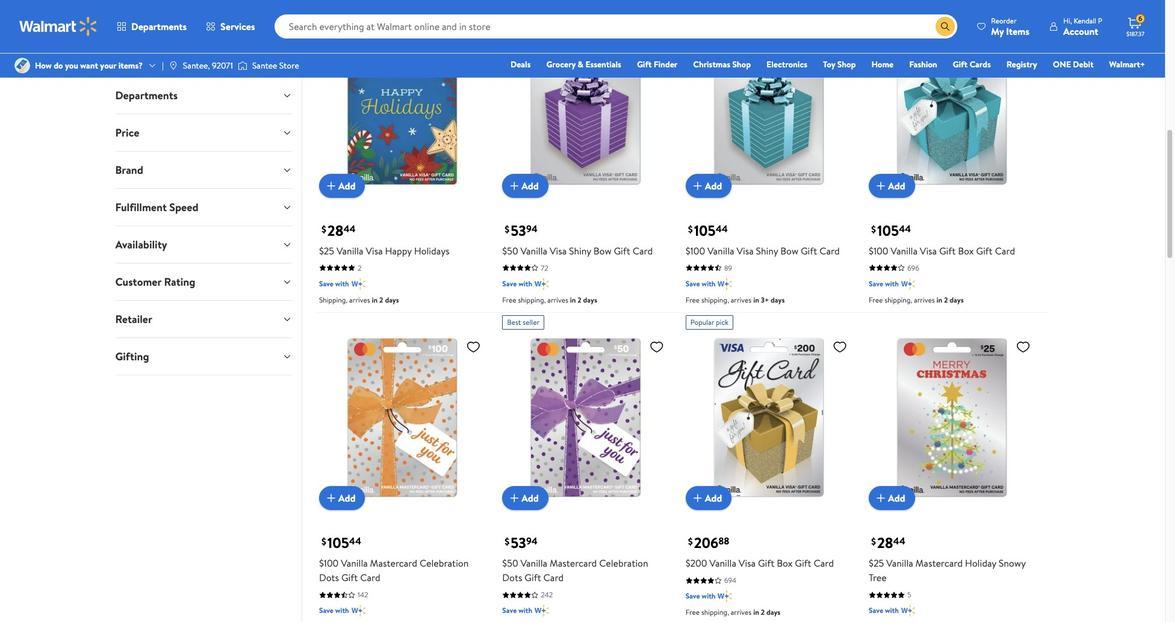 Task type: locate. For each thing, give the bounding box(es) containing it.
save for $100 vanilla visa gift box gift card
[[869, 279, 884, 289]]

$50 vanilla mastercard celebration dots gift card
[[503, 557, 649, 585]]

0 horizontal spatial free shipping, arrives in 2 days
[[503, 295, 598, 305]]

$ 105 44 up 142
[[322, 533, 362, 554]]

0 horizontal spatial celebration
[[420, 557, 469, 571]]

28 up tree
[[878, 533, 894, 554]]

2 down '$200 vanilla visa gift box gift card'
[[761, 608, 765, 618]]

94 up $50 vanilla mastercard celebration dots gift card
[[527, 535, 538, 549]]

in for $100 vanilla visa gift box gift card
[[937, 295, 943, 305]]

1 vertical spatial $25
[[869, 557, 885, 571]]

save with for $100 vanilla visa shiny bow gift card
[[686, 279, 716, 289]]

44
[[344, 223, 356, 236], [716, 223, 728, 236], [900, 223, 912, 236], [349, 535, 362, 549], [894, 535, 906, 549]]

28 for $25 vanilla mastercard holiday snowy tree
[[878, 533, 894, 554]]

dots inside $100 vanilla mastercard celebration dots gift card
[[319, 572, 339, 585]]

&
[[578, 58, 584, 70]]

1 horizontal spatial shop
[[838, 58, 856, 70]]

shop right christmas
[[733, 58, 751, 70]]

1 shiny from the left
[[569, 245, 592, 258]]

1 horizontal spatial $ 105 44
[[688, 220, 728, 241]]

arrives for $50 vanilla visa shiny bow gift card
[[548, 295, 569, 305]]

dots
[[319, 572, 339, 585], [503, 572, 523, 585]]

$25 vanilla mastercard holiday snowy tree
[[869, 557, 1026, 585]]

105
[[694, 220, 716, 241], [878, 220, 900, 241], [328, 533, 349, 554]]

0 horizontal spatial $ 105 44
[[322, 533, 362, 554]]

2 horizontal spatial mastercard
[[916, 557, 963, 571]]

days down '$200 vanilla visa gift box gift card'
[[767, 608, 781, 618]]

2 seller from the top
[[523, 317, 540, 328]]

2 mastercard from the left
[[550, 557, 597, 571]]

2 shiny from the left
[[756, 245, 779, 258]]

1 horizontal spatial dots
[[503, 572, 523, 585]]

shipping, up popular pick
[[702, 295, 730, 305]]

1 53 from the top
[[511, 220, 527, 241]]

$ for $50 vanilla mastercard celebration dots gift card
[[505, 536, 510, 549]]

0 vertical spatial box
[[959, 245, 974, 258]]

2 shop from the left
[[838, 58, 856, 70]]

days down happy
[[385, 295, 399, 305]]

days down $100 vanilla visa gift box gift card
[[950, 295, 964, 305]]

seller
[[523, 5, 540, 15], [523, 317, 540, 328]]

1 horizontal spatial shiny
[[756, 245, 779, 258]]

1 horizontal spatial celebration
[[600, 557, 649, 571]]

shop for toy shop
[[838, 58, 856, 70]]

$200
[[686, 557, 708, 571]]

services
[[221, 20, 255, 33]]

2 right shipping,
[[380, 295, 384, 305]]

do
[[54, 60, 63, 72]]

2 94 from the top
[[527, 535, 538, 549]]

2 horizontal spatial $100
[[869, 245, 889, 258]]

94 for mastercard
[[527, 535, 538, 549]]

1 vertical spatial $ 53 94
[[505, 533, 538, 554]]

44 up $25 vanilla visa happy holidays
[[344, 223, 356, 236]]

105 for $100 vanilla visa shiny bow gift card
[[694, 220, 716, 241]]

Walmart Site-Wide search field
[[275, 14, 958, 39]]

1 walmart plus image from the left
[[535, 278, 549, 290]]

add to cart image
[[507, 179, 522, 193], [691, 179, 705, 193], [691, 492, 705, 506]]

shipping,
[[518, 295, 546, 305], [702, 295, 730, 305], [885, 295, 913, 305], [702, 608, 730, 618]]

shipping, arrives in 2 days
[[319, 295, 399, 305]]

walmart plus image down 696
[[902, 278, 916, 290]]

1 horizontal spatial box
[[959, 245, 974, 258]]

2 best from the top
[[507, 317, 521, 328]]

1 vertical spatial best
[[507, 317, 521, 328]]

walmart plus image for 105
[[902, 278, 916, 290]]

vanilla for $25 vanilla mastercard holiday snowy tree
[[887, 557, 914, 571]]

walmart plus image down 694
[[718, 591, 733, 603]]

$50
[[503, 245, 519, 258], [503, 557, 519, 571]]

2 53 from the top
[[511, 533, 527, 554]]

$50 inside $50 vanilla mastercard celebration dots gift card
[[503, 557, 519, 571]]

arrives
[[350, 295, 370, 305], [548, 295, 569, 305], [731, 295, 752, 305], [915, 295, 935, 305], [731, 608, 752, 618]]

price button
[[106, 114, 302, 151]]

walmart plus image down the 72
[[535, 278, 549, 290]]

$25 up shipping,
[[319, 245, 334, 258]]

$100 vanilla mastercard celebration dots gift card
[[319, 557, 469, 585]]

add button
[[319, 174, 365, 198], [503, 174, 549, 198], [686, 174, 732, 198], [869, 174, 916, 198], [319, 487, 365, 511], [503, 487, 549, 511], [686, 487, 732, 511], [869, 487, 916, 511]]

in down $50 vanilla visa shiny bow gift card
[[570, 295, 576, 305]]

save with
[[319, 279, 349, 289], [503, 279, 533, 289], [686, 279, 716, 289], [869, 279, 899, 289], [686, 592, 716, 602], [319, 606, 349, 617], [503, 606, 533, 617], [869, 606, 899, 617]]

$100 inside $100 vanilla mastercard celebration dots gift card
[[319, 557, 339, 571]]

0 horizontal spatial bow
[[594, 245, 612, 258]]

vanilla up 242
[[521, 557, 548, 571]]

$100
[[686, 245, 706, 258], [869, 245, 889, 258], [319, 557, 339, 571]]

seller for visa
[[523, 5, 540, 15]]

vanilla up tree
[[887, 557, 914, 571]]

2 bow from the left
[[781, 245, 799, 258]]

walmart plus image down 5
[[902, 606, 916, 618]]

add for $100 vanilla visa gift box gift card
[[889, 179, 906, 193]]

$ for $50 vanilla visa shiny bow gift card
[[505, 223, 510, 236]]

142
[[358, 591, 368, 601]]

vanilla up 694
[[710, 557, 737, 571]]

$50 for $50 vanilla mastercard celebration dots gift card
[[503, 557, 519, 571]]

vanilla
[[337, 245, 364, 258], [521, 245, 548, 258], [708, 245, 735, 258], [891, 245, 918, 258], [341, 557, 368, 571], [521, 557, 548, 571], [710, 557, 737, 571], [887, 557, 914, 571]]

with for $50 vanilla mastercard celebration dots gift card
[[519, 606, 533, 617]]

0 horizontal spatial  image
[[14, 58, 30, 74]]

essentials
[[586, 58, 622, 70]]

retailer
[[115, 312, 152, 327]]

snowy
[[999, 557, 1026, 571]]

save for $25 vanilla mastercard holiday snowy tree
[[869, 606, 884, 617]]

$ 105 44 up 696
[[872, 220, 912, 241]]

1 vertical spatial best seller
[[507, 317, 540, 328]]

best seller
[[507, 5, 540, 15], [507, 317, 540, 328]]

gifting button
[[106, 339, 302, 375]]

in
[[372, 295, 378, 305], [570, 295, 576, 305], [754, 295, 760, 305], [937, 295, 943, 305], [754, 608, 760, 618]]

add to favorites list, $25 vanilla visa happy holidays image
[[467, 27, 481, 42]]

add
[[339, 179, 356, 193], [522, 179, 539, 193], [705, 179, 723, 193], [889, 179, 906, 193], [339, 492, 356, 506], [522, 492, 539, 506], [705, 492, 723, 506], [889, 492, 906, 506]]

1 vertical spatial box
[[777, 557, 793, 571]]

2 horizontal spatial $ 105 44
[[872, 220, 912, 241]]

0 vertical spatial 53
[[511, 220, 527, 241]]

mastercard
[[370, 557, 418, 571], [550, 557, 597, 571], [916, 557, 963, 571]]

44 for $25 vanilla mastercard holiday snowy tree
[[894, 535, 906, 549]]

0 horizontal spatial $100
[[319, 557, 339, 571]]

shipping, down the 72
[[518, 295, 546, 305]]

1 horizontal spatial bow
[[781, 245, 799, 258]]

departments button down santee, 92071 on the top of page
[[106, 77, 302, 114]]

0 vertical spatial best
[[507, 5, 521, 15]]

1 horizontal spatial 105
[[694, 220, 716, 241]]

 image left how
[[14, 58, 30, 74]]

shop for christmas shop
[[733, 58, 751, 70]]

0 horizontal spatial box
[[777, 557, 793, 571]]

free shipping, arrives in 2 days
[[503, 295, 598, 305], [869, 295, 964, 305], [686, 608, 781, 618]]

visa for $100 vanilla visa shiny bow gift card
[[737, 245, 754, 258]]

0 horizontal spatial shiny
[[569, 245, 592, 258]]

gift
[[637, 58, 652, 70], [954, 58, 968, 70], [614, 245, 631, 258], [801, 245, 818, 258], [940, 245, 956, 258], [977, 245, 993, 258], [759, 557, 775, 571], [795, 557, 812, 571], [342, 572, 358, 585], [525, 572, 541, 585]]

shipping, down 696
[[885, 295, 913, 305]]

44 up 89
[[716, 223, 728, 236]]

1 vertical spatial 53
[[511, 533, 527, 554]]

2 best seller from the top
[[507, 317, 540, 328]]

visa for $50 vanilla visa shiny bow gift card
[[550, 245, 567, 258]]

grocery
[[547, 58, 576, 70]]

free shipping, arrives in 2 days down the 72
[[503, 295, 598, 305]]

1 vertical spatial 94
[[527, 535, 538, 549]]

walmart plus image up shipping, arrives in 2 days
[[352, 278, 366, 290]]

add button for $200 vanilla visa gift box gift card
[[686, 487, 732, 511]]

1 bow from the left
[[594, 245, 612, 258]]

seller for mastercard
[[523, 317, 540, 328]]

add for $50 vanilla visa shiny bow gift card
[[522, 179, 539, 193]]

arrives down the 72
[[548, 295, 569, 305]]

visa for $25 vanilla visa happy holidays
[[366, 245, 383, 258]]

walmart plus image down 89
[[718, 278, 733, 290]]

items
[[1007, 24, 1030, 38]]

add to favorites list, $200 vanilla visa gift box gift card image
[[833, 340, 848, 355]]

vanilla for $100 vanilla visa shiny bow gift card
[[708, 245, 735, 258]]

gift finder link
[[632, 58, 683, 71]]

santee
[[252, 60, 277, 72]]

vanilla for $100 vanilla mastercard celebration dots gift card
[[341, 557, 368, 571]]

in left 3+
[[754, 295, 760, 305]]

add to favorites list, $25 vanilla mastercard holiday snowy tree image
[[1017, 340, 1031, 355]]

$25 up tree
[[869, 557, 885, 571]]

44 up $100 vanilla mastercard celebration dots gift card
[[349, 535, 362, 549]]

shipping,
[[319, 295, 348, 305]]

1 horizontal spatial  image
[[169, 61, 178, 70]]

departments up |
[[131, 20, 187, 33]]

2 for 53
[[578, 295, 582, 305]]

44 for $100 vanilla visa gift box gift card
[[900, 223, 912, 236]]

1 horizontal spatial mastercard
[[550, 557, 597, 571]]

$ for $100 vanilla visa gift box gift card
[[872, 223, 877, 236]]

card
[[633, 245, 653, 258], [820, 245, 840, 258], [996, 245, 1016, 258], [814, 557, 834, 571], [360, 572, 381, 585], [544, 572, 564, 585]]

visa
[[366, 245, 383, 258], [550, 245, 567, 258], [737, 245, 754, 258], [920, 245, 938, 258], [739, 557, 756, 571]]

$ 28 44 up tree
[[872, 533, 906, 554]]

0 vertical spatial $50
[[503, 245, 519, 258]]

arrives for $100 vanilla visa gift box gift card
[[915, 295, 935, 305]]

89
[[725, 263, 733, 273]]

gift inside $100 vanilla mastercard celebration dots gift card
[[342, 572, 358, 585]]

0 vertical spatial departments button
[[107, 12, 196, 41]]

1 94 from the top
[[527, 223, 538, 236]]

$100 vanilla visa gift box gift card image
[[869, 22, 1036, 189]]

$ for $100 vanilla visa shiny bow gift card
[[688, 223, 693, 236]]

1 horizontal spatial 28
[[878, 533, 894, 554]]

$100 vanilla visa gift box gift card
[[869, 245, 1016, 258]]

walmart plus image
[[535, 278, 549, 290], [902, 278, 916, 290]]

save for $100 vanilla visa shiny bow gift card
[[686, 279, 701, 289]]

206
[[694, 533, 719, 554]]

celebration inside $50 vanilla mastercard celebration dots gift card
[[600, 557, 649, 571]]

arrives down 694
[[731, 608, 752, 618]]

72
[[541, 263, 549, 273]]

1 dots from the left
[[319, 572, 339, 585]]

0 horizontal spatial shop
[[733, 58, 751, 70]]

dots inside $50 vanilla mastercard celebration dots gift card
[[503, 572, 523, 585]]

items?
[[119, 60, 143, 72]]

hi, kendall p account
[[1064, 15, 1103, 38]]

0 vertical spatial $ 53 94
[[505, 220, 538, 241]]

$100 vanilla visa shiny bow gift card image
[[686, 22, 853, 189]]

departments tab
[[106, 77, 302, 114]]

free for $200 vanilla visa gift box gift card
[[686, 608, 700, 618]]

departments down items?
[[115, 88, 178, 103]]

gifting tab
[[106, 339, 302, 375]]

availability
[[115, 237, 167, 252]]

 image
[[14, 58, 30, 74], [238, 60, 248, 72], [169, 61, 178, 70]]

gifting
[[115, 349, 149, 365]]

0 horizontal spatial dots
[[319, 572, 339, 585]]

customer rating button
[[106, 264, 302, 301]]

1 $ 53 94 from the top
[[505, 220, 538, 241]]

0 horizontal spatial $25
[[319, 245, 334, 258]]

1 horizontal spatial $25
[[869, 557, 885, 571]]

vanilla left happy
[[337, 245, 364, 258]]

2 $50 from the top
[[503, 557, 519, 571]]

0 vertical spatial 28
[[328, 220, 344, 241]]

in down $100 vanilla visa gift box gift card
[[937, 295, 943, 305]]

with for $200 vanilla visa gift box gift card
[[702, 592, 716, 602]]

2 walmart plus image from the left
[[902, 278, 916, 290]]

3+
[[761, 295, 770, 305]]

2 down $100 vanilla visa gift box gift card
[[945, 295, 949, 305]]

santee,
[[183, 60, 210, 72]]

walmart plus image down 242
[[535, 606, 549, 618]]

santee, 92071
[[183, 60, 233, 72]]

vanilla inside $50 vanilla mastercard celebration dots gift card
[[521, 557, 548, 571]]

1 mastercard from the left
[[370, 557, 418, 571]]

best
[[507, 5, 521, 15], [507, 317, 521, 328]]

1 best seller from the top
[[507, 5, 540, 15]]

$ 105 44 up 89
[[688, 220, 728, 241]]

vanilla up 89
[[708, 245, 735, 258]]

price tab
[[106, 114, 302, 151]]

gift inside $50 vanilla mastercard celebration dots gift card
[[525, 572, 541, 585]]

card inside $100 vanilla mastercard celebration dots gift card
[[360, 572, 381, 585]]

44 up the "$25 vanilla mastercard holiday snowy tree"
[[894, 535, 906, 549]]

home
[[872, 58, 894, 70]]

$ 105 44
[[688, 220, 728, 241], [872, 220, 912, 241], [322, 533, 362, 554]]

1 vertical spatial 28
[[878, 533, 894, 554]]

1 shop from the left
[[733, 58, 751, 70]]

card for $50 vanilla visa shiny bow gift card
[[633, 245, 653, 258]]

bow for 53
[[594, 245, 612, 258]]

walmart plus image
[[352, 278, 366, 290], [718, 278, 733, 290], [718, 591, 733, 603], [352, 606, 366, 618], [535, 606, 549, 618], [902, 606, 916, 618]]

mastercard inside $50 vanilla mastercard celebration dots gift card
[[550, 557, 597, 571]]

$25 inside the "$25 vanilla mastercard holiday snowy tree"
[[869, 557, 885, 571]]

$ 105 44 for $100 vanilla visa gift box gift card
[[872, 220, 912, 241]]

1 vertical spatial seller
[[523, 317, 540, 328]]

0 horizontal spatial walmart plus image
[[535, 278, 549, 290]]

walmart plus image for $100 vanilla mastercard celebration dots gift card
[[352, 606, 366, 618]]

shop right 'toy'
[[838, 58, 856, 70]]

0 horizontal spatial $ 28 44
[[322, 220, 356, 241]]

save with for $50 vanilla mastercard celebration dots gift card
[[503, 606, 533, 617]]

1 horizontal spatial walmart plus image
[[902, 278, 916, 290]]

1 celebration from the left
[[420, 557, 469, 571]]

1 vertical spatial $ 28 44
[[872, 533, 906, 554]]

vanilla inside $100 vanilla mastercard celebration dots gift card
[[341, 557, 368, 571]]

242
[[541, 591, 553, 601]]

 image for santee, 92071
[[169, 61, 178, 70]]

vanilla up 696
[[891, 245, 918, 258]]

1 horizontal spatial $ 28 44
[[872, 533, 906, 554]]

2 horizontal spatial  image
[[238, 60, 248, 72]]

2 horizontal spatial 105
[[878, 220, 900, 241]]

0 horizontal spatial 28
[[328, 220, 344, 241]]

$ 28 44 up $25 vanilla visa happy holidays
[[322, 220, 356, 241]]

in down '$200 vanilla visa gift box gift card'
[[754, 608, 760, 618]]

with for $100 vanilla visa shiny bow gift card
[[702, 279, 716, 289]]

free shipping, arrives in 2 days down 696
[[869, 295, 964, 305]]

pick
[[716, 317, 729, 328]]

vanilla up the 72
[[521, 245, 548, 258]]

with
[[335, 279, 349, 289], [519, 279, 533, 289], [702, 279, 716, 289], [886, 279, 899, 289], [702, 592, 716, 602], [335, 606, 349, 617], [519, 606, 533, 617], [886, 606, 899, 617]]

card for $50 vanilla mastercard celebration dots gift card
[[544, 572, 564, 585]]

$ inside $ 206 88
[[688, 536, 693, 549]]

shop
[[733, 58, 751, 70], [838, 58, 856, 70]]

2
[[358, 263, 362, 273], [380, 295, 384, 305], [578, 295, 582, 305], [945, 295, 949, 305], [761, 608, 765, 618]]

0 vertical spatial $25
[[319, 245, 334, 258]]

vanilla for $100 vanilla visa gift box gift card
[[891, 245, 918, 258]]

your
[[100, 60, 116, 72]]

free for $100 vanilla visa shiny bow gift card
[[686, 295, 700, 305]]

$ for $100 vanilla mastercard celebration dots gift card
[[322, 536, 326, 549]]

popular pick
[[691, 317, 729, 328]]

1 seller from the top
[[523, 5, 540, 15]]

shipping, down 694
[[702, 608, 730, 618]]

gift cards
[[954, 58, 992, 70]]

with for $100 vanilla mastercard celebration dots gift card
[[335, 606, 349, 617]]

vanilla for $200 vanilla visa gift box gift card
[[710, 557, 737, 571]]

28 up $25 vanilla visa happy holidays
[[328, 220, 344, 241]]

celebration
[[420, 557, 469, 571], [600, 557, 649, 571]]

Search search field
[[275, 14, 958, 39]]

free shipping, arrives in 2 days down 694
[[686, 608, 781, 618]]

$ for $200 vanilla visa gift box gift card
[[688, 536, 693, 549]]

arrives left 3+
[[731, 295, 752, 305]]

with for $100 vanilla visa gift box gift card
[[886, 279, 899, 289]]

save for $200 vanilla visa gift box gift card
[[686, 592, 701, 602]]

mastercard inside $100 vanilla mastercard celebration dots gift card
[[370, 557, 418, 571]]

add to cart image
[[324, 179, 339, 193], [874, 179, 889, 193], [324, 492, 339, 506], [507, 492, 522, 506], [874, 492, 889, 506]]

$ 105 44 for $100 vanilla visa shiny bow gift card
[[688, 220, 728, 241]]

2 down $50 vanilla visa shiny bow gift card
[[578, 295, 582, 305]]

2 dots from the left
[[503, 572, 523, 585]]

92071
[[212, 60, 233, 72]]

1 horizontal spatial $100
[[686, 245, 706, 258]]

0 horizontal spatial 105
[[328, 533, 349, 554]]

1 vertical spatial $50
[[503, 557, 519, 571]]

vanilla inside the "$25 vanilla mastercard holiday snowy tree"
[[887, 557, 914, 571]]

0 vertical spatial $ 28 44
[[322, 220, 356, 241]]

walmart plus image down 142
[[352, 606, 366, 618]]

days down $50 vanilla visa shiny bow gift card
[[584, 295, 598, 305]]

0 vertical spatial best seller
[[507, 5, 540, 15]]

2 horizontal spatial free shipping, arrives in 2 days
[[869, 295, 964, 305]]

$ 53 94
[[505, 220, 538, 241], [505, 533, 538, 554]]

shipping, for $100 vanilla visa shiny bow gift card
[[702, 295, 730, 305]]

celebration for 53
[[600, 557, 649, 571]]

3 mastercard from the left
[[916, 557, 963, 571]]

departments button up |
[[107, 12, 196, 41]]

days
[[385, 295, 399, 305], [584, 295, 598, 305], [771, 295, 785, 305], [950, 295, 964, 305], [767, 608, 781, 618]]

departments
[[131, 20, 187, 33], [115, 88, 178, 103]]

0 vertical spatial seller
[[523, 5, 540, 15]]

add button for $100 vanilla visa gift box gift card
[[869, 174, 916, 198]]

card inside $50 vanilla mastercard celebration dots gift card
[[544, 572, 564, 585]]

vanilla up 142
[[341, 557, 368, 571]]

walmart plus image for $200 vanilla visa gift box gift card
[[718, 591, 733, 603]]

walmart plus image for $25 vanilla visa happy holidays
[[352, 278, 366, 290]]

 image right |
[[169, 61, 178, 70]]

2 for 105
[[945, 295, 949, 305]]

shipping, for $100 vanilla visa gift box gift card
[[885, 295, 913, 305]]

add button for $50 vanilla mastercard celebration dots gift card
[[503, 487, 549, 511]]

44 up 696
[[900, 223, 912, 236]]

arrives down 696
[[915, 295, 935, 305]]

105 for $100 vanilla mastercard celebration dots gift card
[[328, 533, 349, 554]]

add to cart image for 53
[[507, 492, 522, 506]]

celebration inside $100 vanilla mastercard celebration dots gift card
[[420, 557, 469, 571]]

2 $ 53 94 from the top
[[505, 533, 538, 554]]

mastercard inside the "$25 vanilla mastercard holiday snowy tree"
[[916, 557, 963, 571]]

1 horizontal spatial free shipping, arrives in 2 days
[[686, 608, 781, 618]]

1 best from the top
[[507, 5, 521, 15]]

deals link
[[505, 58, 536, 71]]

with for $25 vanilla mastercard holiday snowy tree
[[886, 606, 899, 617]]

$100 vanilla mastercard celebration dots gift card image
[[319, 335, 486, 501]]

1 $50 from the top
[[503, 245, 519, 258]]

$ 28 44
[[322, 220, 356, 241], [872, 533, 906, 554]]

 image right 92071
[[238, 60, 248, 72]]

28 for $25 vanilla visa happy holidays
[[328, 220, 344, 241]]

1 vertical spatial departments
[[115, 88, 178, 103]]

with for $25 vanilla visa happy holidays
[[335, 279, 349, 289]]

94 up $50 vanilla visa shiny bow gift card
[[527, 223, 538, 236]]

days right 3+
[[771, 295, 785, 305]]

add to cart image for 105
[[691, 179, 705, 193]]

add to favorites list, $100 vanilla visa shiny bow gift card image
[[833, 27, 848, 42]]

save
[[319, 279, 334, 289], [503, 279, 517, 289], [686, 279, 701, 289], [869, 279, 884, 289], [686, 592, 701, 602], [319, 606, 334, 617], [503, 606, 517, 617], [869, 606, 884, 617]]

rating
[[164, 275, 195, 290]]

2 celebration from the left
[[600, 557, 649, 571]]

0 vertical spatial 94
[[527, 223, 538, 236]]

0 vertical spatial departments
[[131, 20, 187, 33]]

reorder
[[992, 15, 1017, 26]]

0 horizontal spatial mastercard
[[370, 557, 418, 571]]



Task type: vqa. For each thing, say whether or not it's contained in the screenshot.


Task type: describe. For each thing, give the bounding box(es) containing it.
customer rating
[[115, 275, 195, 290]]

$ for $25 vanilla mastercard holiday snowy tree
[[872, 536, 877, 549]]

registry link
[[1002, 58, 1043, 71]]

fashion
[[910, 58, 938, 70]]

add to favorites list, $100 vanilla mastercard celebration dots gift card image
[[467, 340, 481, 355]]

popular
[[691, 317, 715, 328]]

box for 105
[[959, 245, 974, 258]]

customer rating tab
[[106, 264, 302, 301]]

christmas shop
[[694, 58, 751, 70]]

save with for $25 vanilla visa happy holidays
[[319, 279, 349, 289]]

one debit link
[[1048, 58, 1100, 71]]

shipping, for $50 vanilla visa shiny bow gift card
[[518, 295, 546, 305]]

$187.37
[[1127, 30, 1145, 38]]

toy shop
[[824, 58, 856, 70]]

walmart plus image for $25 vanilla mastercard holiday snowy tree
[[902, 606, 916, 618]]

44 for $100 vanilla visa shiny bow gift card
[[716, 223, 728, 236]]

christmas
[[694, 58, 731, 70]]

brand tab
[[106, 152, 302, 189]]

shiny for 105
[[756, 245, 779, 258]]

in for $100 vanilla visa shiny bow gift card
[[754, 295, 760, 305]]

$100 vanilla visa shiny bow gift card
[[686, 245, 840, 258]]

dots for 105
[[319, 572, 339, 585]]

fulfillment
[[115, 200, 167, 215]]

$100 for $100 vanilla visa shiny bow gift card
[[686, 245, 706, 258]]

account
[[1064, 24, 1099, 38]]

customer
[[115, 275, 162, 290]]

in for $200 vanilla visa gift box gift card
[[754, 608, 760, 618]]

mastercard for 105
[[370, 557, 418, 571]]

electronics
[[767, 58, 808, 70]]

speed
[[169, 200, 199, 215]]

$50 vanilla visa shiny bow gift card
[[503, 245, 653, 258]]

$25 vanilla visa happy holidays
[[319, 245, 450, 258]]

in right shipping,
[[372, 295, 378, 305]]

$25 for $25 vanilla mastercard holiday snowy tree
[[869, 557, 885, 571]]

reorder my items
[[992, 15, 1030, 38]]

want
[[80, 60, 98, 72]]

add for $50 vanilla mastercard celebration dots gift card
[[522, 492, 539, 506]]

save for $100 vanilla mastercard celebration dots gift card
[[319, 606, 334, 617]]

christmas shop link
[[688, 58, 757, 71]]

santee store
[[252, 60, 299, 72]]

fulfillment speed button
[[106, 189, 302, 226]]

$ 105 44 for $100 vanilla mastercard celebration dots gift card
[[322, 533, 362, 554]]

free for $100 vanilla visa gift box gift card
[[869, 295, 884, 305]]

$ 53 94 for $50 vanilla visa shiny bow gift card
[[505, 220, 538, 241]]

you
[[65, 60, 78, 72]]

grocery & essentials
[[547, 58, 622, 70]]

save with for $25 vanilla mastercard holiday snowy tree
[[869, 606, 899, 617]]

home link
[[867, 58, 900, 71]]

 image for santee store
[[238, 60, 248, 72]]

694
[[725, 576, 737, 586]]

happy
[[385, 245, 412, 258]]

retailer tab
[[106, 301, 302, 338]]

mastercard for 28
[[916, 557, 963, 571]]

walmart plus image for 53
[[535, 278, 549, 290]]

shiny for 53
[[569, 245, 592, 258]]

days for $200 vanilla visa gift box gift card
[[767, 608, 781, 618]]

kendall
[[1075, 15, 1097, 26]]

registry
[[1007, 58, 1038, 70]]

p
[[1099, 15, 1103, 26]]

save for $25 vanilla visa happy holidays
[[319, 279, 334, 289]]

cards
[[970, 58, 992, 70]]

$200 vanilla visa gift box gift card image
[[686, 335, 853, 501]]

walmart+
[[1110, 58, 1146, 70]]

card for $200 vanilla visa gift box gift card
[[814, 557, 834, 571]]

free shipping, arrives in 2 days for 105
[[869, 295, 964, 305]]

fulfillment speed tab
[[106, 189, 302, 226]]

2 for 206
[[761, 608, 765, 618]]

$ 206 88
[[688, 533, 730, 554]]

bow for 105
[[781, 245, 799, 258]]

electronics link
[[762, 58, 813, 71]]

53 for $50 vanilla mastercard celebration dots gift card
[[511, 533, 527, 554]]

price
[[115, 125, 139, 140]]

in for $50 vanilla visa shiny bow gift card
[[570, 295, 576, 305]]

how do you want your items?
[[35, 60, 143, 72]]

box for 206
[[777, 557, 793, 571]]

fulfillment speed
[[115, 200, 199, 215]]

6 $187.37
[[1127, 13, 1145, 38]]

$25 vanilla mastercard holiday snowy tree image
[[869, 335, 1036, 501]]

services button
[[196, 12, 265, 41]]

toy
[[824, 58, 836, 70]]

add to favorites list, $50 vanilla mastercard celebration dots gift card image
[[650, 340, 664, 355]]

add for $100 vanilla visa shiny bow gift card
[[705, 179, 723, 193]]

debit
[[1074, 58, 1094, 70]]

card for $100 vanilla visa gift box gift card
[[996, 245, 1016, 258]]

days for $50 vanilla visa shiny bow gift card
[[584, 295, 598, 305]]

add to favorites list, $50 vanilla visa shiny bow gift card image
[[650, 27, 664, 42]]

save for $50 vanilla visa shiny bow gift card
[[503, 279, 517, 289]]

toy shop link
[[818, 58, 862, 71]]

dots for 53
[[503, 572, 523, 585]]

deals
[[511, 58, 531, 70]]

$50 vanilla visa shiny bow gift card image
[[503, 22, 669, 189]]

best for $50 vanilla visa shiny bow gift card
[[507, 5, 521, 15]]

brand button
[[106, 152, 302, 189]]

105 for $100 vanilla visa gift box gift card
[[878, 220, 900, 241]]

availability tab
[[106, 227, 302, 263]]

add to favorites list, $100 vanilla visa gift box gift card image
[[1017, 27, 1031, 42]]

free shipping, arrives in 3+ days
[[686, 295, 785, 305]]

44 for $25 vanilla visa happy holidays
[[344, 223, 356, 236]]

add button for $25 vanilla visa happy holidays
[[319, 174, 365, 198]]

visa for $100 vanilla visa gift box gift card
[[920, 245, 938, 258]]

availability button
[[106, 227, 302, 263]]

vanilla for $50 vanilla visa shiny bow gift card
[[521, 245, 548, 258]]

$50 vanilla mastercard celebration dots gift card image
[[503, 335, 669, 501]]

6
[[1139, 13, 1143, 24]]

save for $50 vanilla mastercard celebration dots gift card
[[503, 606, 517, 617]]

2 down $25 vanilla visa happy holidays
[[358, 263, 362, 273]]

finder
[[654, 58, 678, 70]]

save with for $100 vanilla visa gift box gift card
[[869, 279, 899, 289]]

walmart image
[[19, 17, 98, 36]]

add button for $100 vanilla visa shiny bow gift card
[[686, 174, 732, 198]]

arrives for $200 vanilla visa gift box gift card
[[731, 608, 752, 618]]

gift finder
[[637, 58, 678, 70]]

brand
[[115, 163, 143, 178]]

days for $100 vanilla visa gift box gift card
[[950, 295, 964, 305]]

holiday
[[966, 557, 997, 571]]

walmart+ link
[[1105, 58, 1151, 71]]

53 for $50 vanilla visa shiny bow gift card
[[511, 220, 527, 241]]

add button for $50 vanilla visa shiny bow gift card
[[503, 174, 549, 198]]

days for $100 vanilla visa shiny bow gift card
[[771, 295, 785, 305]]

save with for $50 vanilla visa shiny bow gift card
[[503, 279, 533, 289]]

free shipping, arrives in 2 days for 206
[[686, 608, 781, 618]]

free for $50 vanilla visa shiny bow gift card
[[503, 295, 517, 305]]

hi,
[[1064, 15, 1073, 26]]

|
[[162, 60, 164, 72]]

$ 28 44 for $25 vanilla visa happy holidays
[[322, 220, 356, 241]]

1 vertical spatial departments button
[[106, 77, 302, 114]]

best seller for $50 vanilla visa shiny bow gift card
[[507, 5, 540, 15]]

88
[[719, 535, 730, 549]]

94 for visa
[[527, 223, 538, 236]]

add to cart image for 206
[[691, 492, 705, 506]]

store
[[279, 60, 299, 72]]

5
[[908, 591, 912, 601]]

visa for $200 vanilla visa gift box gift card
[[739, 557, 756, 571]]

tree
[[869, 572, 887, 585]]

save with for $100 vanilla mastercard celebration dots gift card
[[319, 606, 349, 617]]

retailer button
[[106, 301, 302, 338]]

departments inside 'tab'
[[115, 88, 178, 103]]

with for $50 vanilla visa shiny bow gift card
[[519, 279, 533, 289]]

$25 vanilla visa happy holidays image
[[319, 22, 486, 189]]

best seller for $50 vanilla mastercard celebration dots gift card
[[507, 317, 540, 328]]

$200 vanilla visa gift box gift card
[[686, 557, 834, 571]]

add to cart image for 105
[[874, 179, 889, 193]]

gift cards link
[[948, 58, 997, 71]]

vanilla for $50 vanilla mastercard celebration dots gift card
[[521, 557, 548, 571]]

add for $25 vanilla visa happy holidays
[[339, 179, 356, 193]]

shipping, for $200 vanilla visa gift box gift card
[[702, 608, 730, 618]]

search icon image
[[941, 22, 951, 31]]

arrives right shipping,
[[350, 295, 370, 305]]

free shipping, arrives in 2 days for 53
[[503, 295, 598, 305]]

walmart plus image for $50 vanilla mastercard celebration dots gift card
[[535, 606, 549, 618]]

one
[[1054, 58, 1072, 70]]

$ 28 44 for $25 vanilla mastercard holiday snowy tree
[[872, 533, 906, 554]]

$ for $25 vanilla visa happy holidays
[[322, 223, 326, 236]]

arrives for $100 vanilla visa shiny bow gift card
[[731, 295, 752, 305]]

fashion link
[[904, 58, 943, 71]]

holidays
[[414, 245, 450, 258]]

how
[[35, 60, 52, 72]]



